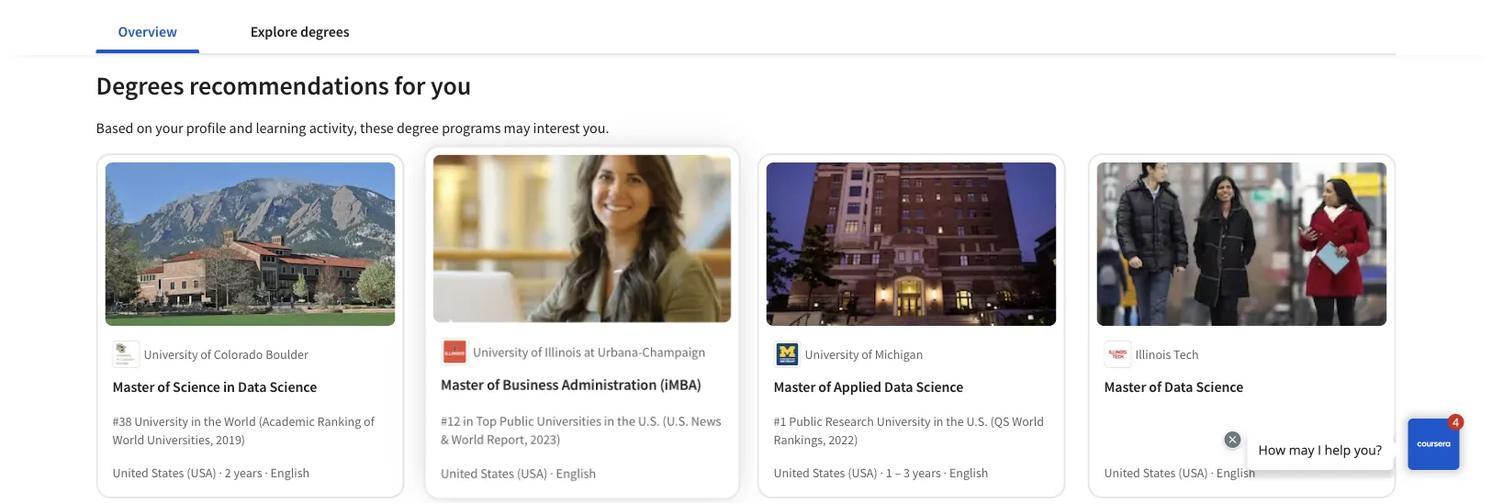 Task type: vqa. For each thing, say whether or not it's contained in the screenshot.


Task type: locate. For each thing, give the bounding box(es) containing it.
1 horizontal spatial the
[[616, 413, 634, 429]]

#38 university in the world (academic ranking of world universities, 2019)
[[113, 413, 375, 448]]

2 united states (usa) · english from the left
[[442, 465, 596, 482]]

(u.s.
[[661, 413, 687, 429]]

master for master of science in data science
[[113, 377, 155, 396]]

states down 'report,'
[[481, 465, 515, 482]]

overview
[[118, 22, 177, 40]]

u.s. left (u.s.
[[637, 413, 659, 429]]

interest
[[533, 119, 580, 137]]

1 horizontal spatial years
[[913, 465, 941, 481]]

based
[[96, 119, 134, 137]]

you
[[431, 69, 472, 102]]

of inside the #38 university in the world (academic ranking of world universities, 2019)
[[364, 413, 375, 430]]

united states (usa) · english down 'master of data science'
[[1105, 465, 1256, 481]]

3 united from the left
[[1105, 465, 1141, 481]]

illinois tech
[[1136, 346, 1199, 363]]

2 (usa) from the left
[[848, 465, 878, 481]]

united for master of business administration (imba)
[[442, 465, 479, 482]]

of up universities,
[[157, 377, 170, 396]]

u.s. inside #12 in top public universities in the u.s. (u.s. news & world report, 2023)
[[637, 413, 659, 429]]

states down 'master of data science'
[[1143, 465, 1176, 481]]

for
[[394, 69, 426, 102]]

university
[[474, 345, 529, 361], [144, 346, 198, 363], [805, 346, 859, 363], [134, 413, 188, 430], [877, 413, 931, 430]]

1 horizontal spatial united states (usa) · english
[[1105, 465, 1256, 481]]

university up master of science in data science
[[144, 346, 198, 363]]

1 states from the left
[[151, 465, 184, 481]]

in inside the #38 university in the world (academic ranking of world universities, 2019)
[[191, 413, 201, 430]]

1 · from the left
[[219, 465, 222, 481]]

3 · from the left
[[881, 465, 884, 481]]

science down michigan
[[916, 377, 964, 396]]

3 states from the left
[[1143, 465, 1176, 481]]

5 · from the left
[[1211, 465, 1214, 481]]

· right the 3
[[944, 465, 947, 481]]

master of business administration (imba) link
[[442, 374, 722, 397]]

public inside #1 public research university in the u.s. (qs world rankings, 2022)
[[789, 413, 823, 430]]

applied
[[834, 377, 882, 396]]

of up top
[[488, 376, 500, 395]]

master of science in data science
[[113, 377, 317, 396]]

world right (qs
[[1013, 413, 1045, 430]]

#12 in top public universities in the u.s. (u.s. news & world report, 2023)
[[442, 413, 719, 448]]

states for data
[[1143, 465, 1176, 481]]

1 horizontal spatial public
[[789, 413, 823, 430]]

3 science from the left
[[916, 377, 964, 396]]

overview button
[[96, 9, 199, 53]]

· down 2023)
[[550, 465, 553, 482]]

of for illinois
[[531, 345, 542, 361]]

of left applied
[[819, 377, 831, 396]]

public
[[500, 413, 534, 429], [789, 413, 823, 430]]

1 the from the left
[[616, 413, 634, 429]]

states down universities,
[[151, 465, 184, 481]]

master for master of business administration (imba)
[[442, 376, 485, 395]]

1 data from the left
[[238, 377, 267, 396]]

0 horizontal spatial years
[[234, 465, 262, 481]]

4 english from the left
[[556, 465, 596, 482]]

english down master of data science link
[[1217, 465, 1256, 481]]

these
[[360, 119, 394, 137]]

2 the from the left
[[204, 413, 221, 430]]

master up #12
[[442, 376, 485, 395]]

·
[[219, 465, 222, 481], [265, 465, 268, 481], [881, 465, 884, 481], [944, 465, 947, 481], [1211, 465, 1214, 481], [550, 465, 553, 482]]

2 data from the left
[[885, 377, 913, 396]]

1 u.s. from the left
[[637, 413, 659, 429]]

in right #12
[[464, 413, 474, 429]]

states
[[151, 465, 184, 481], [813, 465, 846, 481], [1143, 465, 1176, 481], [481, 465, 515, 482]]

0 horizontal spatial the
[[204, 413, 221, 430]]

english down (academic
[[271, 465, 310, 481]]

in up universities,
[[191, 413, 201, 430]]

united for master of science in data science
[[113, 465, 149, 481]]

of left michigan
[[862, 346, 873, 363]]

1 united from the left
[[113, 465, 149, 481]]

profile
[[186, 119, 226, 137]]

2 public from the left
[[789, 413, 823, 430]]

2022)
[[829, 432, 858, 448]]

(usa) for applied
[[848, 465, 878, 481]]

(usa) left '1'
[[848, 465, 878, 481]]

2 years from the left
[[913, 465, 941, 481]]

(usa) for science
[[187, 465, 217, 481]]

science
[[173, 377, 220, 396], [270, 377, 317, 396], [916, 377, 964, 396], [1196, 377, 1244, 396]]

2
[[225, 465, 231, 481]]

university inside the #38 university in the world (academic ranking of world universities, 2019)
[[134, 413, 188, 430]]

· left '1'
[[881, 465, 884, 481]]

the left (qs
[[946, 413, 964, 430]]

(usa) for business
[[517, 465, 548, 482]]

science down university of colorado boulder
[[173, 377, 220, 396]]

1 science from the left
[[173, 377, 220, 396]]

master up #1
[[774, 377, 816, 396]]

science down 'tech'
[[1196, 377, 1244, 396]]

0 horizontal spatial united states (usa) · english
[[442, 465, 596, 482]]

(usa) down 2023)
[[517, 465, 548, 482]]

6 · from the left
[[550, 465, 553, 482]]

university up the business
[[474, 345, 529, 361]]

university up applied
[[805, 346, 859, 363]]

may
[[504, 119, 530, 137]]

report,
[[488, 431, 528, 448]]

urbana-
[[597, 345, 641, 361]]

3 the from the left
[[946, 413, 964, 430]]

the
[[616, 413, 634, 429], [204, 413, 221, 430], [946, 413, 964, 430]]

university for science
[[144, 346, 198, 363]]

united
[[113, 465, 149, 481], [774, 465, 810, 481], [1105, 465, 1141, 481], [442, 465, 479, 482]]

in
[[223, 377, 235, 396], [464, 413, 474, 429], [603, 413, 614, 429], [191, 413, 201, 430], [934, 413, 944, 430]]

(usa) for data
[[1179, 465, 1209, 481]]

2 states from the left
[[813, 465, 846, 481]]

1 public from the left
[[500, 413, 534, 429]]

#12
[[442, 413, 461, 429]]

tab list
[[96, 9, 401, 53]]

of right ranking at bottom
[[364, 413, 375, 430]]

public inside #12 in top public universities in the u.s. (u.s. news & world report, 2023)
[[500, 413, 534, 429]]

science down boulder
[[270, 377, 317, 396]]

0 horizontal spatial u.s.
[[637, 413, 659, 429]]

of for michigan
[[862, 346, 873, 363]]

boulder
[[266, 346, 308, 363]]

english
[[271, 465, 310, 481], [950, 465, 989, 481], [1217, 465, 1256, 481], [556, 465, 596, 482]]

master of data science
[[1105, 377, 1244, 396]]

of for colorado
[[200, 346, 211, 363]]

4 united from the left
[[442, 465, 479, 482]]

the up the 2019)
[[204, 413, 221, 430]]

0 horizontal spatial public
[[500, 413, 534, 429]]

master up #38
[[113, 377, 155, 396]]

1 years from the left
[[234, 465, 262, 481]]

(imba)
[[658, 376, 700, 395]]

u.s.
[[637, 413, 659, 429], [967, 413, 988, 430]]

2 horizontal spatial data
[[1165, 377, 1194, 396]]

· down master of data science link
[[1211, 465, 1214, 481]]

research
[[826, 413, 874, 430]]

world inside #12 in top public universities in the u.s. (u.s. news & world report, 2023)
[[453, 431, 485, 448]]

administration
[[561, 376, 656, 395]]

4 states from the left
[[481, 465, 515, 482]]

tech
[[1174, 346, 1199, 363]]

4 (usa) from the left
[[517, 465, 548, 482]]

illinois
[[545, 345, 581, 361], [1136, 346, 1172, 363]]

master for master of data science
[[1105, 377, 1147, 396]]

world inside #1 public research university in the u.s. (qs world rankings, 2022)
[[1013, 413, 1045, 430]]

states down the 2022)
[[813, 465, 846, 481]]

united states (usa) · english down 'report,'
[[442, 465, 596, 482]]

· left 2
[[219, 465, 222, 481]]

master of applied data science
[[774, 377, 964, 396]]

united states (usa) · english for data
[[1105, 465, 1256, 481]]

u.s. left (qs
[[967, 413, 988, 430]]

years right 2
[[234, 465, 262, 481]]

(usa)
[[187, 465, 217, 481], [848, 465, 878, 481], [1179, 465, 1209, 481], [517, 465, 548, 482]]

ranking
[[317, 413, 361, 430]]

in inside #1 public research university in the u.s. (qs world rankings, 2022)
[[934, 413, 944, 430]]

rankings,
[[774, 432, 826, 448]]

years right the 3
[[913, 465, 941, 481]]

2 horizontal spatial the
[[946, 413, 964, 430]]

of left colorado
[[200, 346, 211, 363]]

world
[[224, 413, 256, 430], [1013, 413, 1045, 430], [453, 431, 485, 448], [113, 432, 145, 448]]

public up rankings,
[[789, 413, 823, 430]]

3 english from the left
[[1217, 465, 1256, 481]]

1 horizontal spatial u.s.
[[967, 413, 988, 430]]

united states (usa) · english
[[1105, 465, 1256, 481], [442, 465, 596, 482]]

master
[[442, 376, 485, 395], [113, 377, 155, 396], [774, 377, 816, 396], [1105, 377, 1147, 396]]

the inside #1 public research university in the u.s. (qs world rankings, 2022)
[[946, 413, 964, 430]]

3 (usa) from the left
[[1179, 465, 1209, 481]]

united states (usa) · english for business
[[442, 465, 596, 482]]

the inside #12 in top public universities in the u.s. (u.s. news & world report, 2023)
[[616, 413, 634, 429]]

world right "&"
[[453, 431, 485, 448]]

data down colorado
[[238, 377, 267, 396]]

data down michigan
[[885, 377, 913, 396]]

1 horizontal spatial data
[[885, 377, 913, 396]]

0 horizontal spatial illinois
[[545, 345, 581, 361]]

english down #12 in top public universities in the u.s. (u.s. news & world report, 2023)
[[556, 465, 596, 482]]

(usa) down 'master of data science'
[[1179, 465, 1209, 481]]

illinois left 'tech'
[[1136, 346, 1172, 363]]

of
[[531, 345, 542, 361], [200, 346, 211, 363], [862, 346, 873, 363], [488, 376, 500, 395], [157, 377, 170, 396], [819, 377, 831, 396], [1150, 377, 1162, 396], [364, 413, 375, 430]]

illinois left at
[[545, 345, 581, 361]]

university down master of applied data science link
[[877, 413, 931, 430]]

master for master of applied data science
[[774, 377, 816, 396]]

1
[[886, 465, 893, 481]]

colorado
[[214, 346, 263, 363]]

of down 'illinois tech'
[[1150, 377, 1162, 396]]

in down master of applied data science link
[[934, 413, 944, 430]]

master down 'illinois tech'
[[1105, 377, 1147, 396]]

· right 2
[[265, 465, 268, 481]]

0 horizontal spatial data
[[238, 377, 267, 396]]

years
[[234, 465, 262, 481], [913, 465, 941, 481]]

(usa) left 2
[[187, 465, 217, 481]]

university inside #1 public research university in the u.s. (qs world rankings, 2022)
[[877, 413, 931, 430]]

degree
[[397, 119, 439, 137]]

1 (usa) from the left
[[187, 465, 217, 481]]

university up universities,
[[134, 413, 188, 430]]

of up the business
[[531, 345, 542, 361]]

the down the administration
[[616, 413, 634, 429]]

data down 'tech'
[[1165, 377, 1194, 396]]

2 · from the left
[[265, 465, 268, 481]]

public up 'report,'
[[500, 413, 534, 429]]

english right the 3
[[950, 465, 989, 481]]

united for master of applied data science
[[774, 465, 810, 481]]

data
[[238, 377, 267, 396], [885, 377, 913, 396], [1165, 377, 1194, 396]]

2 united from the left
[[774, 465, 810, 481]]

activity,
[[309, 119, 357, 137]]

2 u.s. from the left
[[967, 413, 988, 430]]

1 united states (usa) · english from the left
[[1105, 465, 1256, 481]]

3
[[904, 465, 910, 481]]

· for master of business administration (imba)
[[550, 465, 553, 482]]



Task type: describe. For each thing, give the bounding box(es) containing it.
michigan
[[875, 346, 924, 363]]

news
[[689, 413, 719, 429]]

your
[[156, 119, 183, 137]]

states for business
[[481, 465, 515, 482]]

· for master of science in data science
[[219, 465, 222, 481]]

united states (usa) · 2 years · english
[[113, 465, 310, 481]]

university of colorado boulder
[[144, 346, 308, 363]]

(academic
[[259, 413, 315, 430]]

learning
[[256, 119, 306, 137]]

tab list containing overview
[[96, 9, 401, 53]]

2 science from the left
[[270, 377, 317, 396]]

master of science in data science link
[[113, 375, 388, 398]]

university for applied
[[805, 346, 859, 363]]

world down #38
[[113, 432, 145, 448]]

of for science
[[157, 377, 170, 396]]

states for science
[[151, 465, 184, 481]]

&
[[442, 431, 450, 448]]

–
[[895, 465, 901, 481]]

#1
[[774, 413, 787, 430]]

universities
[[537, 413, 601, 429]]

4 science from the left
[[1196, 377, 1244, 396]]

of for business
[[488, 376, 500, 395]]

explore degrees
[[251, 22, 350, 40]]

programs
[[442, 119, 501, 137]]

recommendations
[[189, 69, 389, 102]]

university for business
[[474, 345, 529, 361]]

#1 public research university in the u.s. (qs world rankings, 2022)
[[774, 413, 1045, 448]]

universities,
[[147, 432, 213, 448]]

in down university of colorado boulder
[[223, 377, 235, 396]]

(qs
[[991, 413, 1010, 430]]

u.s. inside #1 public research university in the u.s. (qs world rankings, 2022)
[[967, 413, 988, 430]]

and
[[229, 119, 253, 137]]

degrees
[[96, 69, 184, 102]]

based on your profile and learning activity, these degree programs may interest you.
[[96, 119, 609, 137]]

business
[[503, 376, 559, 395]]

· for master of applied data science
[[881, 465, 884, 481]]

united states (usa) · 1 – 3 years · english
[[774, 465, 989, 481]]

#38
[[113, 413, 132, 430]]

you.
[[583, 119, 609, 137]]

1 english from the left
[[271, 465, 310, 481]]

1 horizontal spatial illinois
[[1136, 346, 1172, 363]]

top
[[477, 413, 497, 429]]

on
[[137, 119, 153, 137]]

3 data from the left
[[1165, 377, 1194, 396]]

states for applied
[[813, 465, 846, 481]]

the inside the #38 university in the world (academic ranking of world universities, 2019)
[[204, 413, 221, 430]]

4 · from the left
[[944, 465, 947, 481]]

explore
[[251, 22, 298, 40]]

2023)
[[531, 431, 560, 448]]

world up the 2019)
[[224, 413, 256, 430]]

master of data science link
[[1105, 375, 1380, 398]]

explore degrees button
[[229, 9, 372, 53]]

master of business administration (imba)
[[442, 376, 700, 395]]

champaign
[[641, 345, 704, 361]]

2 english from the left
[[950, 465, 989, 481]]

master of applied data science link
[[774, 375, 1050, 398]]

university of illinois at urbana-champaign
[[474, 345, 704, 361]]

degrees
[[300, 22, 350, 40]]

in down the administration
[[603, 413, 614, 429]]

degrees recommendations for you
[[96, 69, 472, 102]]

of for data
[[1150, 377, 1162, 396]]

university of michigan
[[805, 346, 924, 363]]

· for master of data science
[[1211, 465, 1214, 481]]

at
[[583, 345, 594, 361]]

2019)
[[216, 432, 245, 448]]

united for master of data science
[[1105, 465, 1141, 481]]

of for applied
[[819, 377, 831, 396]]



